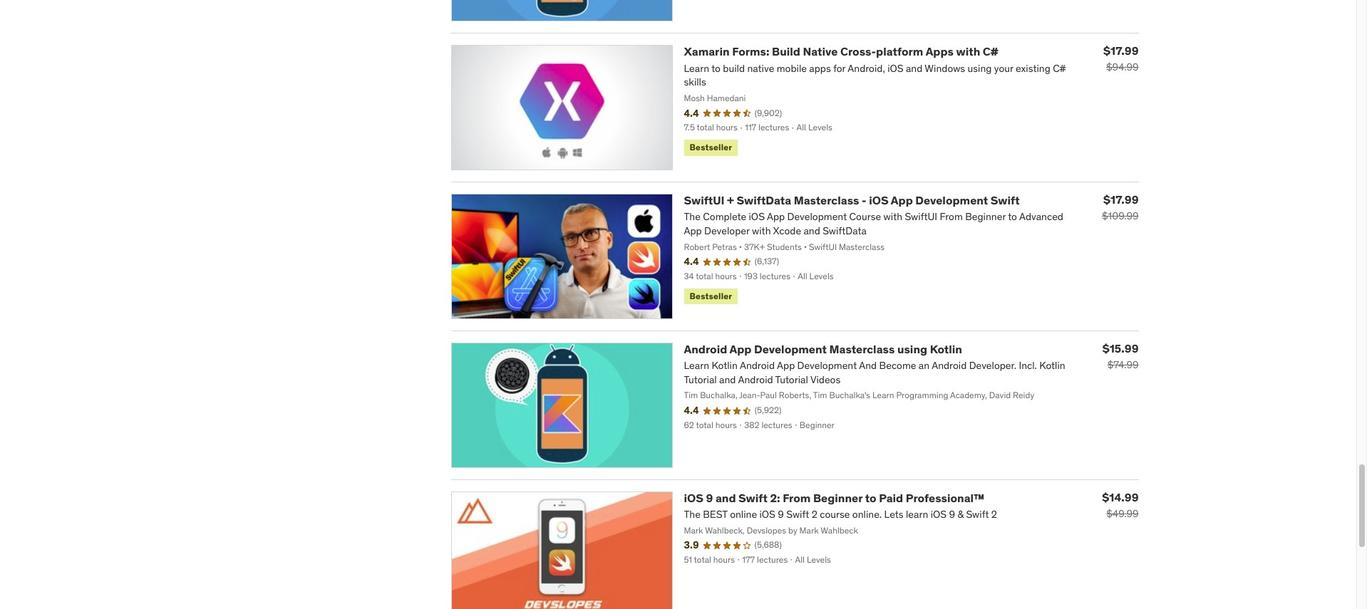 Task type: describe. For each thing, give the bounding box(es) containing it.
1 horizontal spatial development
[[915, 193, 988, 208]]

$15.99 $74.99
[[1103, 341, 1139, 371]]

$17.99 $94.99
[[1103, 44, 1139, 74]]

ios 9 and swift 2: from beginner to paid professional™
[[684, 491, 985, 505]]

beginner
[[813, 491, 863, 505]]

$49.99
[[1106, 507, 1139, 520]]

xamarin forms: build native cross-platform apps with c# link
[[684, 44, 998, 59]]

$17.99 $109.99
[[1102, 193, 1139, 223]]

forms:
[[732, 44, 769, 59]]

9
[[706, 491, 713, 505]]

build
[[772, 44, 800, 59]]

c#
[[983, 44, 998, 59]]

paid
[[879, 491, 903, 505]]

1 vertical spatial development
[[754, 342, 827, 356]]

2:
[[770, 491, 780, 505]]

xamarin forms: build native cross-platform apps with c#
[[684, 44, 998, 59]]

$17.99 for xamarin forms: build native cross-platform apps with c#
[[1103, 44, 1139, 58]]

0 horizontal spatial ios
[[684, 491, 703, 505]]

from
[[783, 491, 811, 505]]

0 vertical spatial app
[[891, 193, 913, 208]]

using
[[897, 342, 927, 356]]

$109.99
[[1102, 210, 1139, 223]]

swiftdata
[[737, 193, 791, 208]]

kotlin
[[930, 342, 962, 356]]

ios 9 and swift 2: from beginner to paid professional™ link
[[684, 491, 985, 505]]

apps
[[926, 44, 954, 59]]

$14.99
[[1102, 490, 1139, 505]]

with
[[956, 44, 980, 59]]

to
[[865, 491, 876, 505]]



Task type: locate. For each thing, give the bounding box(es) containing it.
app right -
[[891, 193, 913, 208]]

1 horizontal spatial ios
[[869, 193, 889, 208]]

1 vertical spatial ios
[[684, 491, 703, 505]]

ios left the 9
[[684, 491, 703, 505]]

masterclass for using
[[829, 342, 895, 356]]

1 vertical spatial masterclass
[[829, 342, 895, 356]]

development
[[915, 193, 988, 208], [754, 342, 827, 356]]

masterclass for -
[[794, 193, 859, 208]]

professional™
[[906, 491, 985, 505]]

$14.99 $49.99
[[1102, 490, 1139, 520]]

masterclass
[[794, 193, 859, 208], [829, 342, 895, 356]]

app
[[891, 193, 913, 208], [730, 342, 752, 356]]

$17.99 inside $17.99 $109.99
[[1103, 193, 1139, 207]]

masterclass left -
[[794, 193, 859, 208]]

1 vertical spatial $17.99
[[1103, 193, 1139, 207]]

$74.99
[[1107, 359, 1139, 371]]

android
[[684, 342, 727, 356]]

0 vertical spatial masterclass
[[794, 193, 859, 208]]

0 vertical spatial $17.99
[[1103, 44, 1139, 58]]

0 horizontal spatial development
[[754, 342, 827, 356]]

xamarin
[[684, 44, 730, 59]]

1 vertical spatial swift
[[738, 491, 768, 505]]

ios
[[869, 193, 889, 208], [684, 491, 703, 505]]

-
[[862, 193, 866, 208]]

0 vertical spatial development
[[915, 193, 988, 208]]

$15.99
[[1103, 341, 1139, 356]]

cross-
[[840, 44, 876, 59]]

android app development masterclass using kotlin link
[[684, 342, 962, 356]]

swiftui + swiftdata masterclass - ios app development swift
[[684, 193, 1020, 208]]

$17.99 up $94.99
[[1103, 44, 1139, 58]]

native
[[803, 44, 838, 59]]

app right the android
[[730, 342, 752, 356]]

and
[[716, 491, 736, 505]]

0 horizontal spatial swift
[[738, 491, 768, 505]]

swift
[[991, 193, 1020, 208], [738, 491, 768, 505]]

$17.99
[[1103, 44, 1139, 58], [1103, 193, 1139, 207]]

1 vertical spatial app
[[730, 342, 752, 356]]

swiftui + swiftdata masterclass - ios app development swift link
[[684, 193, 1020, 208]]

platform
[[876, 44, 923, 59]]

2 $17.99 from the top
[[1103, 193, 1139, 207]]

ios right -
[[869, 193, 889, 208]]

$17.99 for swiftui + swiftdata masterclass - ios app development swift
[[1103, 193, 1139, 207]]

masterclass left using
[[829, 342, 895, 356]]

1 horizontal spatial app
[[891, 193, 913, 208]]

1 $17.99 from the top
[[1103, 44, 1139, 58]]

0 vertical spatial swift
[[991, 193, 1020, 208]]

+
[[727, 193, 734, 208]]

$94.99
[[1106, 61, 1139, 74]]

swiftui
[[684, 193, 725, 208]]

1 horizontal spatial swift
[[991, 193, 1020, 208]]

$17.99 up $109.99 at right top
[[1103, 193, 1139, 207]]

0 horizontal spatial app
[[730, 342, 752, 356]]

0 vertical spatial ios
[[869, 193, 889, 208]]

android app development masterclass using kotlin
[[684, 342, 962, 356]]



Task type: vqa. For each thing, say whether or not it's contained in the screenshot.


